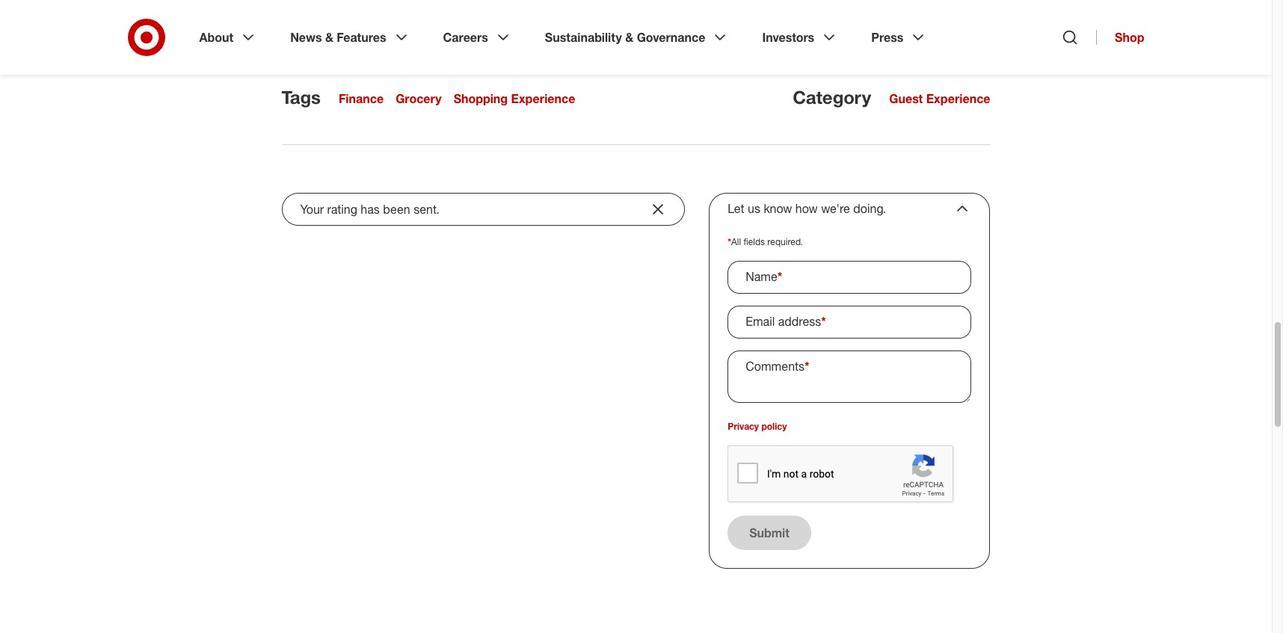 Task type: describe. For each thing, give the bounding box(es) containing it.
grocery link
[[396, 92, 442, 107]]

submit
[[750, 526, 790, 541]]

privacy
[[728, 421, 759, 433]]

category
[[793, 86, 872, 109]]

address
[[778, 315, 822, 329]]

shopping experience
[[454, 92, 575, 107]]

has
[[361, 202, 380, 217]]

email address *
[[746, 315, 826, 329]]

privacy policy
[[728, 421, 787, 433]]

* all fields required.
[[728, 237, 803, 248]]

know
[[764, 202, 792, 217]]

your rating has been sent.
[[300, 202, 440, 217]]

guest
[[890, 92, 923, 107]]

news
[[290, 30, 322, 45]]

* down address
[[805, 359, 810, 374]]

how
[[796, 202, 818, 217]]

finance link
[[339, 92, 384, 107]]

doing.
[[854, 202, 887, 217]]

news & features
[[290, 30, 386, 45]]

& for sustainability
[[626, 30, 634, 45]]

shopping experience link
[[454, 92, 575, 107]]

& for news
[[325, 30, 334, 45]]

experience for guest experience
[[927, 92, 991, 107]]

sent.
[[414, 202, 440, 217]]

guest experience
[[890, 92, 991, 107]]

press link
[[861, 18, 938, 57]]

sustainability
[[545, 30, 622, 45]]

about
[[199, 30, 233, 45]]

experience for shopping experience
[[511, 92, 575, 107]]

news & features link
[[280, 18, 421, 57]]



Task type: vqa. For each thing, say whether or not it's contained in the screenshot.
the Shop
yes



Task type: locate. For each thing, give the bounding box(es) containing it.
& inside "link"
[[626, 30, 634, 45]]

press
[[872, 30, 904, 45]]

name *
[[746, 270, 783, 285]]

email
[[746, 315, 775, 329]]

features
[[337, 30, 386, 45]]

2 experience from the left
[[927, 92, 991, 107]]

about link
[[189, 18, 268, 57]]

we're
[[821, 202, 850, 217]]

1 experience from the left
[[511, 92, 575, 107]]

0 horizontal spatial experience
[[511, 92, 575, 107]]

investors
[[763, 30, 815, 45]]

1 horizontal spatial &
[[626, 30, 634, 45]]

let us know how we're doing.
[[728, 202, 887, 217]]

investors link
[[752, 18, 849, 57]]

* left fields
[[728, 237, 732, 248]]

experience right guest
[[927, 92, 991, 107]]

sustainability & governance link
[[535, 18, 740, 57]]

experience right shopping
[[511, 92, 575, 107]]

shop
[[1115, 30, 1145, 45]]

careers link
[[433, 18, 523, 57]]

all
[[732, 237, 741, 248]]

comments
[[746, 359, 805, 374]]

let
[[728, 202, 745, 217]]

submit button
[[728, 516, 811, 551]]

1 horizontal spatial experience
[[927, 92, 991, 107]]

tags
[[282, 86, 321, 109]]

policy
[[762, 421, 787, 433]]

None email field
[[728, 306, 972, 339]]

&
[[325, 30, 334, 45], [626, 30, 634, 45]]

None text field
[[728, 261, 972, 294], [728, 351, 972, 404], [728, 261, 972, 294], [728, 351, 972, 404]]

let us know how we're doing. button
[[728, 200, 972, 218]]

governance
[[637, 30, 706, 45]]

careers
[[443, 30, 488, 45]]

experience
[[511, 92, 575, 107], [927, 92, 991, 107]]

& right the news
[[325, 30, 334, 45]]

& left governance
[[626, 30, 634, 45]]

rating
[[327, 202, 358, 217]]

0 horizontal spatial &
[[325, 30, 334, 45]]

name
[[746, 270, 778, 285]]

* down required.
[[778, 270, 783, 285]]

required.
[[768, 237, 803, 248]]

2 & from the left
[[626, 30, 634, 45]]

comments *
[[746, 359, 810, 374]]

finance
[[339, 92, 384, 107]]

guest experience link
[[890, 92, 991, 107]]

* right email
[[822, 315, 826, 329]]

grocery
[[396, 92, 442, 107]]

privacy policy link
[[728, 421, 787, 433]]

us
[[748, 202, 761, 217]]

sustainability & governance
[[545, 30, 706, 45]]

1 & from the left
[[325, 30, 334, 45]]

fields
[[744, 237, 765, 248]]

been
[[383, 202, 410, 217]]

shop link
[[1097, 30, 1145, 45]]

*
[[728, 237, 732, 248], [778, 270, 783, 285], [822, 315, 826, 329], [805, 359, 810, 374]]

shopping
[[454, 92, 508, 107]]

& inside "link"
[[325, 30, 334, 45]]

your
[[300, 202, 324, 217]]



